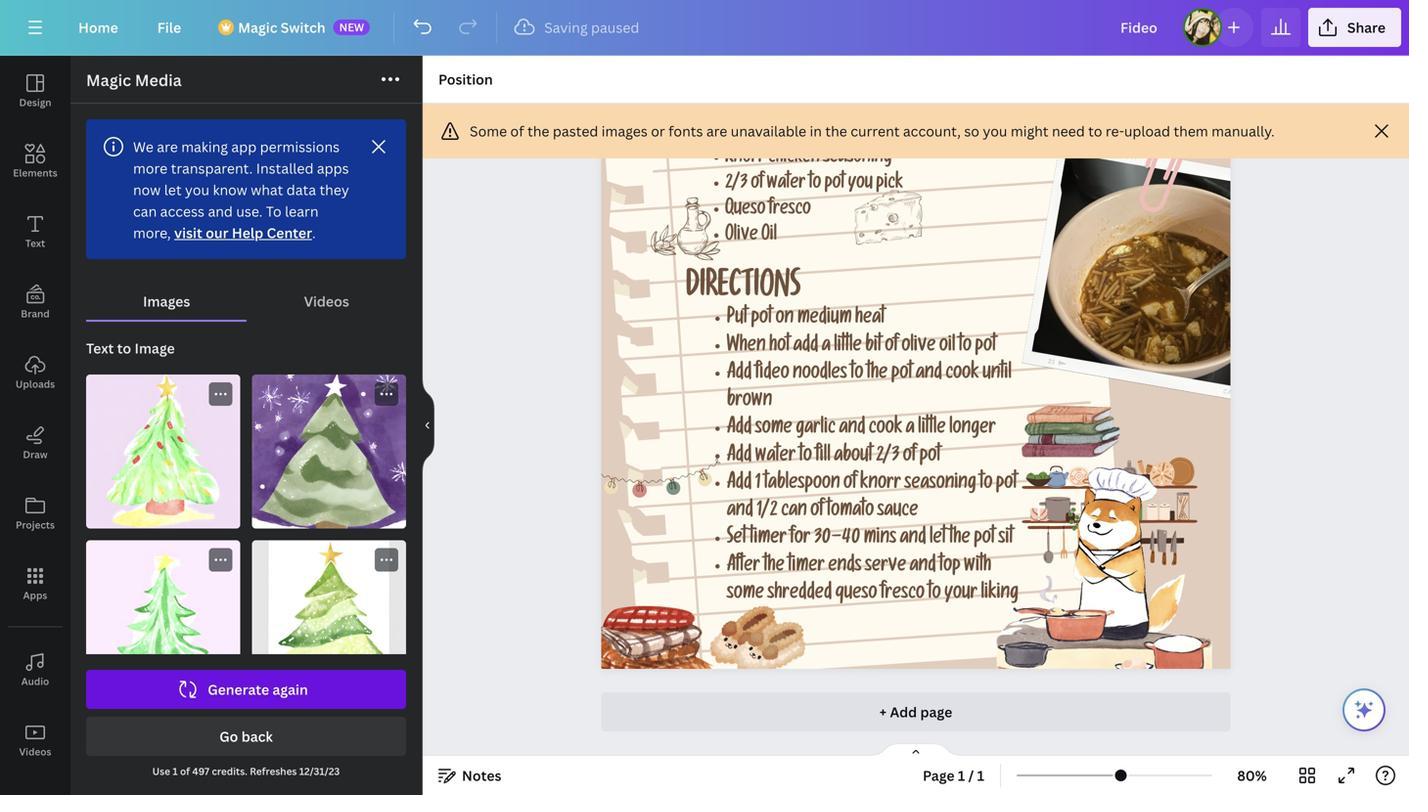 Task type: describe. For each thing, give the bounding box(es) containing it.
projects
[[16, 519, 55, 532]]

and down sauce
[[900, 530, 926, 550]]

pot inside knorr chicken seasoning 2/3 of water to pot you pick queso fresco olive oil
[[825, 175, 845, 195]]

bit
[[865, 337, 882, 358]]

/
[[968, 767, 974, 785]]

40
[[842, 530, 860, 550]]

longer
[[949, 420, 996, 440]]

hot
[[769, 337, 790, 358]]

0 vertical spatial videos
[[304, 292, 349, 311]]

the right after
[[764, 557, 785, 578]]

chicken
[[768, 149, 820, 169]]

of inside knorr chicken seasoning 2/3 of water to pot you pick queso fresco olive oil
[[751, 175, 764, 195]]

shredded
[[768, 585, 832, 605]]

magic for magic media
[[86, 69, 131, 91]]

0 vertical spatial videos button
[[247, 283, 406, 320]]

visit
[[174, 224, 202, 242]]

pot left sit
[[974, 530, 995, 550]]

0 vertical spatial timer
[[750, 530, 787, 550]]

80% button
[[1220, 760, 1284, 792]]

magic for magic switch
[[238, 18, 277, 37]]

file button
[[142, 8, 197, 47]]

let inside put pot on medium heat when hot add a little bit of olive oil to pot add fideo noodles to the pot and cook until brown add some garlic and cook a little longer add water to fill about 2/3 of pot add 1 tablespoon of knorr seasoning to pot and 1/2 can of tomato sauce set timer for 30-40 mins and let the pot sit after the timer ends serve and top with some shredded queso fresco to your liking
[[930, 530, 946, 550]]

heat
[[855, 310, 885, 330]]

and up about
[[839, 420, 865, 440]]

in
[[810, 122, 822, 140]]

pot down 'olive'
[[891, 365, 912, 385]]

go back
[[219, 728, 273, 746]]

0 horizontal spatial videos button
[[0, 706, 70, 776]]

center
[[267, 224, 312, 242]]

home link
[[63, 8, 134, 47]]

queso
[[835, 585, 877, 605]]

uploads button
[[0, 338, 70, 408]]

1 inside put pot on medium heat when hot add a little bit of olive oil to pot add fideo noodles to the pot and cook until brown add some garlic and cook a little longer add water to fill about 2/3 of pot add 1 tablespoon of knorr seasoning to pot and 1/2 can of tomato sauce set timer for 30-40 mins and let the pot sit after the timer ends serve and top with some shredded queso fresco to your liking
[[755, 475, 761, 495]]

use 1 of 497 credits. refreshes 12/31/23
[[152, 765, 340, 778]]

to right oil at the right top of page
[[959, 337, 972, 358]]

help
[[232, 224, 263, 242]]

497
[[192, 765, 209, 778]]

text for text to image
[[86, 339, 114, 358]]

with
[[964, 557, 991, 578]]

seasoning inside put pot on medium heat when hot add a little bit of olive oil to pot add fideo noodles to the pot and cook until brown add some garlic and cook a little longer add water to fill about 2/3 of pot add 1 tablespoon of knorr seasoning to pot and 1/2 can of tomato sauce set timer for 30-40 mins and let the pot sit after the timer ends serve and top with some shredded queso fresco to your liking
[[905, 475, 976, 495]]

noodles
[[793, 365, 847, 385]]

access
[[160, 202, 205, 221]]

oil
[[939, 337, 955, 358]]

elements button
[[0, 126, 70, 197]]

notes button
[[431, 760, 509, 792]]

are inside the we are making app permissions more transparent. installed apps now let you know what data they can access and use. to learn more,
[[157, 137, 178, 156]]

app
[[231, 137, 257, 156]]

text button
[[0, 197, 70, 267]]

generate again button
[[86, 670, 406, 709]]

again
[[273, 681, 308, 699]]

upload
[[1124, 122, 1170, 140]]

data
[[286, 181, 316, 199]]

switch
[[281, 18, 326, 37]]

to right noodles
[[851, 365, 863, 385]]

manually.
[[1212, 122, 1275, 140]]

saving paused status
[[505, 16, 649, 39]]

30-
[[814, 530, 842, 550]]

go back button
[[86, 717, 406, 756]]

and inside the we are making app permissions more transparent. installed apps now let you know what data they can access and use. to learn more,
[[208, 202, 233, 221]]

until
[[983, 365, 1012, 385]]

position
[[438, 70, 493, 89]]

canva assistant image
[[1352, 699, 1376, 722]]

1 left /
[[958, 767, 965, 785]]

medium
[[797, 310, 852, 330]]

about
[[834, 447, 873, 468]]

1 vertical spatial a
[[906, 420, 915, 440]]

text for text
[[25, 237, 45, 250]]

2 horizontal spatial you
[[983, 122, 1007, 140]]

1 horizontal spatial are
[[706, 122, 727, 140]]

sauce
[[877, 502, 918, 523]]

.
[[312, 224, 316, 242]]

add inside button
[[890, 703, 917, 722]]

after
[[727, 557, 760, 578]]

page 1 / 1
[[923, 767, 985, 785]]

oil
[[761, 227, 777, 247]]

0 vertical spatial some
[[755, 420, 792, 440]]

some of the pasted images or fonts are unavailable in the current account, so you might need to re-upload them manually.
[[470, 122, 1275, 140]]

fideo
[[755, 365, 789, 385]]

page
[[920, 703, 952, 722]]

projects button
[[0, 479, 70, 549]]

text to image
[[86, 339, 175, 358]]

12/31/23
[[299, 765, 340, 778]]

they
[[319, 181, 349, 199]]

images
[[143, 292, 190, 311]]

pot up sit
[[996, 475, 1017, 495]]

main menu bar
[[0, 0, 1409, 56]]

garlic
[[796, 420, 836, 440]]

to left image
[[117, 339, 131, 358]]

to left re-
[[1088, 122, 1102, 140]]

knorr
[[725, 149, 765, 169]]

transparent.
[[171, 159, 253, 178]]

to left your
[[928, 585, 941, 605]]

design
[[19, 96, 51, 109]]

draw button
[[0, 408, 70, 479]]

to left fill at the bottom of the page
[[799, 447, 812, 468]]

1 horizontal spatial cook
[[946, 365, 979, 385]]

and left 1/2
[[727, 502, 753, 523]]

water inside knorr chicken seasoning 2/3 of water to pot you pick queso fresco olive oil
[[767, 175, 806, 195]]

new
[[339, 20, 364, 34]]

back
[[241, 728, 273, 746]]

we are making app permissions more transparent. installed apps now let you know what data they can access and use. to learn more,
[[133, 137, 349, 242]]

of up tomato
[[844, 475, 857, 495]]

or
[[651, 122, 665, 140]]

1 vertical spatial some
[[727, 585, 764, 605]]

generate again
[[208, 681, 308, 699]]

can inside the we are making app permissions more transparent. installed apps now let you know what data they can access and use. to learn more,
[[133, 202, 157, 221]]

position button
[[431, 64, 501, 95]]

re-
[[1106, 122, 1124, 140]]

draw
[[23, 448, 48, 461]]

share button
[[1308, 8, 1401, 47]]

of right the some
[[510, 122, 524, 140]]

images
[[602, 122, 648, 140]]

we
[[133, 137, 154, 156]]

need
[[1052, 122, 1085, 140]]

your
[[944, 585, 978, 605]]

put
[[727, 310, 748, 330]]

credits.
[[212, 765, 247, 778]]



Task type: vqa. For each thing, say whether or not it's contained in the screenshot.
Trash
no



Task type: locate. For each thing, give the bounding box(es) containing it.
you down transparent.
[[185, 181, 209, 199]]

videos down audio
[[19, 746, 51, 759]]

0 horizontal spatial 2/3
[[725, 175, 748, 195]]

more
[[133, 159, 168, 178]]

of right bit
[[885, 337, 898, 358]]

the left pasted
[[527, 122, 549, 140]]

water inside put pot on medium heat when hot add a little bit of olive oil to pot add fideo noodles to the pot and cook until brown add some garlic and cook a little longer add water to fill about 2/3 of pot add 1 tablespoon of knorr seasoning to pot and 1/2 can of tomato sauce set timer for 30-40 mins and let the pot sit after the timer ends serve and top with some shredded queso fresco to your liking
[[755, 447, 796, 468]]

1 vertical spatial can
[[781, 502, 807, 523]]

1 vertical spatial little
[[918, 420, 946, 440]]

fonts
[[669, 122, 703, 140]]

are right fonts
[[706, 122, 727, 140]]

the right in
[[825, 122, 847, 140]]

when
[[727, 337, 766, 358]]

seasoning down some of the pasted images or fonts are unavailable in the current account, so you might need to re-upload them manually.
[[823, 149, 892, 169]]

let up 'access' at the left top
[[164, 181, 182, 199]]

hide image
[[422, 379, 434, 473]]

to down longer
[[980, 475, 993, 495]]

magic switch
[[238, 18, 326, 37]]

2/3 inside put pot on medium heat when hot add a little bit of olive oil to pot add fideo noodles to the pot and cook until brown add some garlic and cook a little longer add water to fill about 2/3 of pot add 1 tablespoon of knorr seasoning to pot and 1/2 can of tomato sauce set timer for 30-40 mins and let the pot sit after the timer ends serve and top with some shredded queso fresco to your liking
[[876, 447, 900, 468]]

2/3 down knorr
[[725, 175, 748, 195]]

visit our help center link
[[174, 224, 312, 242]]

images button
[[86, 283, 247, 320]]

current
[[851, 122, 900, 140]]

cook
[[946, 365, 979, 385], [869, 420, 902, 440]]

queso
[[725, 201, 766, 221]]

olive
[[725, 227, 758, 247]]

1 vertical spatial videos
[[19, 746, 51, 759]]

magic inside main menu bar
[[238, 18, 277, 37]]

to
[[266, 202, 281, 221]]

let up top
[[930, 530, 946, 550]]

timer down for
[[788, 557, 825, 578]]

know
[[213, 181, 247, 199]]

saving paused
[[544, 18, 639, 37]]

brown
[[727, 392, 772, 413]]

0 horizontal spatial text
[[25, 237, 45, 250]]

knorr chicken seasoning 2/3 of water to pot you pick queso fresco olive oil
[[725, 149, 903, 247]]

2/3 up knorr
[[876, 447, 900, 468]]

1 up 1/2
[[755, 475, 761, 495]]

+ add page button
[[601, 693, 1231, 732]]

pasted
[[553, 122, 598, 140]]

0 horizontal spatial seasoning
[[823, 149, 892, 169]]

top
[[939, 557, 961, 578]]

of up queso
[[751, 175, 764, 195]]

magic media
[[86, 69, 182, 91]]

0 vertical spatial fresco
[[769, 201, 811, 221]]

1 horizontal spatial little
[[918, 420, 946, 440]]

can right 1/2
[[781, 502, 807, 523]]

you inside the we are making app permissions more transparent. installed apps now let you know what data they can access and use. to learn more,
[[185, 181, 209, 199]]

of left '497'
[[180, 765, 190, 778]]

0 horizontal spatial timer
[[750, 530, 787, 550]]

videos down .
[[304, 292, 349, 311]]

christmas tree image
[[86, 375, 240, 529], [252, 375, 406, 529], [86, 541, 240, 695], [252, 541, 406, 695]]

pot right about
[[920, 447, 941, 468]]

text left image
[[86, 339, 114, 358]]

apps button
[[0, 549, 70, 619]]

0 horizontal spatial are
[[157, 137, 178, 156]]

apps
[[23, 589, 47, 602]]

page
[[923, 767, 955, 785]]

1 horizontal spatial timer
[[788, 557, 825, 578]]

cook up about
[[869, 420, 902, 440]]

on
[[776, 310, 794, 330]]

videos inside 'side panel' tab list
[[19, 746, 51, 759]]

1 vertical spatial magic
[[86, 69, 131, 91]]

to down chicken
[[809, 175, 821, 195]]

0 horizontal spatial videos
[[19, 746, 51, 759]]

1 vertical spatial 2/3
[[876, 447, 900, 468]]

seasoning inside knorr chicken seasoning 2/3 of water to pot you pick queso fresco olive oil
[[823, 149, 892, 169]]

a
[[822, 337, 831, 358], [906, 420, 915, 440]]

0 vertical spatial cook
[[946, 365, 979, 385]]

1 vertical spatial seasoning
[[905, 475, 976, 495]]

1 horizontal spatial you
[[848, 175, 873, 195]]

to
[[1088, 122, 1102, 140], [809, 175, 821, 195], [959, 337, 972, 358], [117, 339, 131, 358], [851, 365, 863, 385], [799, 447, 812, 468], [980, 475, 993, 495], [928, 585, 941, 605]]

1 horizontal spatial text
[[86, 339, 114, 358]]

1 horizontal spatial seasoning
[[905, 475, 976, 495]]

1/2
[[757, 502, 778, 523]]

pot up until
[[975, 337, 996, 358]]

1 vertical spatial fresco
[[881, 585, 925, 605]]

text up brand button
[[25, 237, 45, 250]]

1 vertical spatial timer
[[788, 557, 825, 578]]

1 right /
[[977, 767, 985, 785]]

of right about
[[903, 447, 916, 468]]

elements
[[13, 166, 57, 180]]

videos button down .
[[247, 283, 406, 320]]

Design title text field
[[1105, 8, 1175, 47]]

0 horizontal spatial can
[[133, 202, 157, 221]]

installed
[[256, 159, 314, 178]]

brand button
[[0, 267, 70, 338]]

some down after
[[727, 585, 764, 605]]

0 horizontal spatial cook
[[869, 420, 902, 440]]

2/3 inside knorr chicken seasoning 2/3 of water to pot you pick queso fresco olive oil
[[725, 175, 748, 195]]

you inside knorr chicken seasoning 2/3 of water to pot you pick queso fresco olive oil
[[848, 175, 873, 195]]

1 horizontal spatial can
[[781, 502, 807, 523]]

pot left pick
[[825, 175, 845, 195]]

some
[[470, 122, 507, 140]]

0 horizontal spatial a
[[822, 337, 831, 358]]

fill
[[815, 447, 831, 468]]

+
[[880, 703, 887, 722]]

pot left on
[[751, 310, 772, 330]]

timer
[[750, 530, 787, 550], [788, 557, 825, 578]]

videos
[[304, 292, 349, 311], [19, 746, 51, 759]]

add
[[793, 337, 818, 358]]

water up tablespoon
[[755, 447, 796, 468]]

so
[[964, 122, 980, 140]]

serve
[[865, 557, 906, 578]]

+ add page
[[880, 703, 952, 722]]

olive oil hand drawn image
[[651, 197, 721, 260]]

set
[[727, 530, 746, 550]]

1 horizontal spatial 2/3
[[876, 447, 900, 468]]

0 vertical spatial text
[[25, 237, 45, 250]]

can inside put pot on medium heat when hot add a little bit of olive oil to pot add fideo noodles to the pot and cook until brown add some garlic and cook a little longer add water to fill about 2/3 of pot add 1 tablespoon of knorr seasoning to pot and 1/2 can of tomato sauce set timer for 30-40 mins and let the pot sit after the timer ends serve and top with some shredded queso fresco to your liking
[[781, 502, 807, 523]]

1 horizontal spatial magic
[[238, 18, 277, 37]]

knorr
[[860, 475, 901, 495]]

fresco inside knorr chicken seasoning 2/3 of water to pot you pick queso fresco olive oil
[[769, 201, 811, 221]]

what
[[251, 181, 283, 199]]

might
[[1011, 122, 1049, 140]]

let inside the we are making app permissions more transparent. installed apps now let you know what data they can access and use. to learn more,
[[164, 181, 182, 199]]

share
[[1347, 18, 1386, 37]]

go
[[219, 728, 238, 746]]

1 horizontal spatial videos button
[[247, 283, 406, 320]]

side panel tab list
[[0, 56, 70, 796]]

fresco up oil
[[769, 201, 811, 221]]

timer down 1/2
[[750, 530, 787, 550]]

more,
[[133, 224, 171, 242]]

are right the we
[[157, 137, 178, 156]]

0 vertical spatial little
[[834, 337, 862, 358]]

to inside knorr chicken seasoning 2/3 of water to pot you pick queso fresco olive oil
[[809, 175, 821, 195]]

can down now
[[133, 202, 157, 221]]

1 horizontal spatial videos
[[304, 292, 349, 311]]

apps
[[317, 159, 349, 178]]

water down chicken
[[767, 175, 806, 195]]

you left pick
[[848, 175, 873, 195]]

80%
[[1237, 767, 1267, 785]]

directions
[[686, 274, 801, 307]]

some down brown
[[755, 420, 792, 440]]

0 vertical spatial water
[[767, 175, 806, 195]]

the up top
[[950, 530, 970, 550]]

account,
[[903, 122, 961, 140]]

of
[[510, 122, 524, 140], [751, 175, 764, 195], [885, 337, 898, 358], [903, 447, 916, 468], [844, 475, 857, 495], [810, 502, 824, 523], [180, 765, 190, 778]]

tablespoon
[[764, 475, 840, 495]]

magic left media
[[86, 69, 131, 91]]

them
[[1174, 122, 1208, 140]]

some
[[755, 420, 792, 440], [727, 585, 764, 605]]

are
[[706, 122, 727, 140], [157, 137, 178, 156]]

our
[[206, 224, 228, 242]]

seasoning
[[823, 149, 892, 169], [905, 475, 976, 495]]

paused
[[591, 18, 639, 37]]

pick
[[876, 175, 903, 195]]

and down 'olive'
[[916, 365, 942, 385]]

0 vertical spatial can
[[133, 202, 157, 221]]

2/3
[[725, 175, 748, 195], [876, 447, 900, 468]]

0 vertical spatial seasoning
[[823, 149, 892, 169]]

you right so
[[983, 122, 1007, 140]]

1 horizontal spatial fresco
[[881, 585, 925, 605]]

and up our
[[208, 202, 233, 221]]

the
[[527, 122, 549, 140], [825, 122, 847, 140], [867, 365, 888, 385], [950, 530, 970, 550], [764, 557, 785, 578]]

1 vertical spatial text
[[86, 339, 114, 358]]

magic left switch
[[238, 18, 277, 37]]

0 vertical spatial let
[[164, 181, 182, 199]]

little
[[834, 337, 862, 358], [918, 420, 946, 440]]

learn
[[285, 202, 319, 221]]

let
[[164, 181, 182, 199], [930, 530, 946, 550]]

audio button
[[0, 635, 70, 706]]

videos button
[[247, 283, 406, 320], [0, 706, 70, 776]]

audio
[[21, 675, 49, 688]]

and left top
[[910, 557, 936, 578]]

1 horizontal spatial let
[[930, 530, 946, 550]]

pot
[[825, 175, 845, 195], [751, 310, 772, 330], [975, 337, 996, 358], [891, 365, 912, 385], [920, 447, 941, 468], [996, 475, 1017, 495], [974, 530, 995, 550]]

sit
[[998, 530, 1013, 550]]

of up 30-
[[810, 502, 824, 523]]

0 horizontal spatial fresco
[[769, 201, 811, 221]]

1 vertical spatial cook
[[869, 420, 902, 440]]

0 horizontal spatial you
[[185, 181, 209, 199]]

a right add
[[822, 337, 831, 358]]

ends
[[828, 557, 862, 578]]

0 horizontal spatial little
[[834, 337, 862, 358]]

videos button down audio
[[0, 706, 70, 776]]

1 vertical spatial videos button
[[0, 706, 70, 776]]

1 vertical spatial water
[[755, 447, 796, 468]]

fresco down the serve
[[881, 585, 925, 605]]

1 vertical spatial let
[[930, 530, 946, 550]]

little left longer
[[918, 420, 946, 440]]

you
[[983, 122, 1007, 140], [848, 175, 873, 195], [185, 181, 209, 199]]

0 vertical spatial magic
[[238, 18, 277, 37]]

the down bit
[[867, 365, 888, 385]]

permissions
[[260, 137, 340, 156]]

show pages image
[[869, 743, 963, 758]]

seasoning up sauce
[[905, 475, 976, 495]]

text inside 'button'
[[25, 237, 45, 250]]

0 horizontal spatial magic
[[86, 69, 131, 91]]

cook down oil at the right top of page
[[946, 365, 979, 385]]

0 vertical spatial 2/3
[[725, 175, 748, 195]]

uploads
[[16, 378, 55, 391]]

fresco inside put pot on medium heat when hot add a little bit of olive oil to pot add fideo noodles to the pot and cook until brown add some garlic and cook a little longer add water to fill about 2/3 of pot add 1 tablespoon of knorr seasoning to pot and 1/2 can of tomato sauce set timer for 30-40 mins and let the pot sit after the timer ends serve and top with some shredded queso fresco to your liking
[[881, 585, 925, 605]]

1 right "use"
[[173, 765, 178, 778]]

a left longer
[[906, 420, 915, 440]]

1 horizontal spatial a
[[906, 420, 915, 440]]

0 vertical spatial a
[[822, 337, 831, 358]]

little left bit
[[834, 337, 862, 358]]

0 horizontal spatial let
[[164, 181, 182, 199]]

olive
[[902, 337, 936, 358]]



